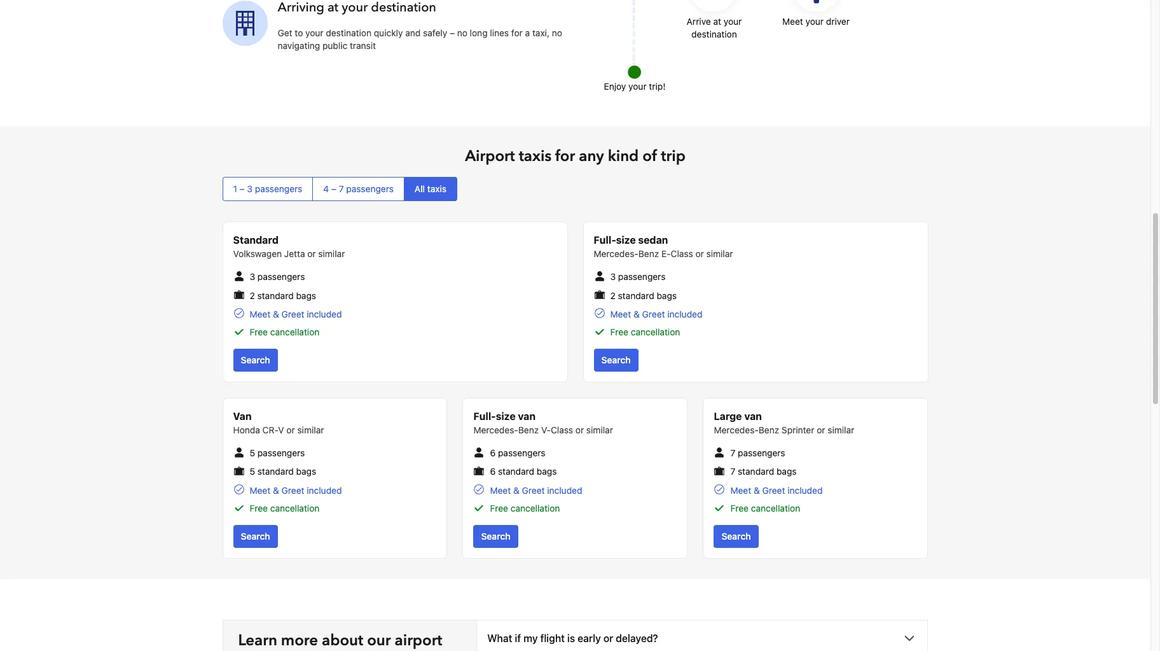 Task type: locate. For each thing, give the bounding box(es) containing it.
similar inside "standard volkswagen jetta or similar"
[[318, 249, 345, 259]]

1 2 from the left
[[250, 290, 255, 301]]

1 horizontal spatial size
[[617, 235, 636, 246]]

any
[[579, 146, 604, 167]]

2 vertical spatial 7
[[731, 466, 736, 477]]

1 horizontal spatial 3 passengers
[[611, 271, 666, 282]]

7
[[339, 184, 344, 194], [731, 447, 736, 458], [731, 466, 736, 477]]

cancellation
[[270, 327, 320, 337], [631, 327, 681, 337], [270, 503, 320, 513], [511, 503, 560, 513], [752, 503, 801, 513]]

arrive at your destination
[[687, 16, 742, 40]]

meet & greet included down 5 standard bags
[[250, 485, 342, 496]]

v-
[[542, 425, 551, 435]]

2 3 passengers from the left
[[611, 271, 666, 282]]

passengers up 5 standard bags
[[258, 447, 305, 458]]

jetta
[[284, 249, 305, 259]]

passengers down the e-
[[619, 271, 666, 282]]

is
[[568, 632, 575, 644]]

similar inside full-size sedan mercedes-benz e-class or similar
[[707, 249, 734, 259]]

all
[[415, 184, 425, 194]]

meet & greet included for mercedes-
[[731, 485, 823, 496]]

& for cr-
[[273, 485, 279, 496]]

meet & greet included down "jetta" in the top of the page
[[250, 309, 342, 320]]

free cancellation for mercedes-
[[731, 503, 801, 513]]

size
[[617, 235, 636, 246], [496, 411, 516, 422]]

no left long
[[457, 28, 468, 38]]

standard down "7 passengers"
[[738, 466, 775, 477]]

free for cr-
[[250, 503, 268, 513]]

benz
[[639, 249, 660, 259], [519, 425, 539, 435], [759, 425, 780, 435]]

1 2 standard bags from the left
[[250, 290, 316, 301]]

– inside get to your destination quickly and safely – no long lines for a taxi, no navigating public transit
[[450, 28, 455, 38]]

1 – 3 passengers
[[233, 184, 303, 194]]

0 vertical spatial 7
[[339, 184, 344, 194]]

booking airport taxi image
[[622, 0, 890, 86], [222, 1, 268, 46]]

destination
[[326, 28, 372, 38], [692, 29, 738, 40]]

size inside full-size sedan mercedes-benz e-class or similar
[[617, 235, 636, 246]]

search button for cr-
[[233, 525, 278, 548]]

search button for sedan
[[594, 349, 639, 372]]

no
[[457, 28, 468, 38], [552, 28, 563, 38]]

size up 6 passengers
[[496, 411, 516, 422]]

driver
[[827, 16, 850, 27]]

free
[[250, 327, 268, 337], [611, 327, 629, 337], [250, 503, 268, 513], [490, 503, 509, 513], [731, 503, 749, 513]]

standard
[[258, 290, 294, 301], [618, 290, 655, 301], [258, 466, 294, 477], [498, 466, 535, 477], [738, 466, 775, 477]]

bags for mercedes-
[[777, 466, 797, 477]]

greet
[[282, 309, 305, 320], [643, 309, 665, 320], [282, 485, 305, 496], [522, 485, 545, 496], [763, 485, 786, 496]]

1 vertical spatial 7
[[731, 447, 736, 458]]

full-
[[594, 235, 617, 246], [474, 411, 496, 422]]

1 horizontal spatial booking airport taxi image
[[622, 0, 890, 86]]

2 2 standard bags from the left
[[611, 290, 677, 301]]

3 passengers down "jetta" in the top of the page
[[250, 271, 305, 282]]

destination up public
[[326, 28, 372, 38]]

class inside the full-size van mercedes-benz v-class or similar
[[551, 425, 574, 435]]

your right the at
[[724, 16, 742, 27]]

greet down the e-
[[643, 309, 665, 320]]

standard down 5 passengers
[[258, 466, 294, 477]]

0 horizontal spatial booking airport taxi image
[[222, 1, 268, 46]]

2 horizontal spatial benz
[[759, 425, 780, 435]]

greet down "jetta" in the top of the page
[[282, 309, 305, 320]]

6 for 6 passengers
[[490, 447, 496, 458]]

size left sedan
[[617, 235, 636, 246]]

passengers right "4"
[[347, 184, 394, 194]]

& for van
[[514, 485, 520, 496]]

taxis right airport
[[519, 146, 552, 167]]

my
[[524, 632, 538, 644]]

1 vertical spatial full-
[[474, 411, 496, 422]]

search for mercedes-
[[722, 531, 751, 541]]

1 horizontal spatial destination
[[692, 29, 738, 40]]

trip
[[662, 146, 686, 167]]

0 horizontal spatial –
[[240, 184, 245, 194]]

at
[[714, 16, 722, 27]]

meet for full-size sedan
[[611, 309, 632, 320]]

0 horizontal spatial class
[[551, 425, 574, 435]]

and
[[406, 28, 421, 38]]

2 horizontal spatial –
[[450, 28, 455, 38]]

1 vertical spatial 5
[[250, 466, 255, 477]]

standard down 6 passengers
[[498, 466, 535, 477]]

or right "jetta" in the top of the page
[[308, 249, 316, 259]]

benz down sedan
[[639, 249, 660, 259]]

learn
[[238, 630, 277, 651]]

your left trip!
[[629, 81, 647, 92]]

bags down 5 passengers
[[296, 466, 316, 477]]

passengers up the 6 standard bags on the bottom
[[498, 447, 546, 458]]

or right sprinter
[[817, 425, 826, 435]]

similar right v-
[[587, 425, 614, 435]]

benz up "7 passengers"
[[759, 425, 780, 435]]

class for sedan
[[671, 249, 694, 259]]

1 vertical spatial size
[[496, 411, 516, 422]]

3 down full-size sedan mercedes-benz e-class or similar
[[611, 271, 616, 282]]

meet & greet included
[[250, 309, 342, 320], [611, 309, 703, 320], [250, 485, 342, 496], [490, 485, 583, 496], [731, 485, 823, 496]]

6
[[490, 447, 496, 458], [490, 466, 496, 477]]

– right 1
[[240, 184, 245, 194]]

search for van
[[481, 531, 511, 541]]

mercedes- up 6 passengers
[[474, 425, 519, 435]]

0 vertical spatial class
[[671, 249, 694, 259]]

1 horizontal spatial full-
[[594, 235, 617, 246]]

7 right "4"
[[339, 184, 344, 194]]

greet down the 6 standard bags on the bottom
[[522, 485, 545, 496]]

0 horizontal spatial 3 passengers
[[250, 271, 305, 282]]

0 vertical spatial 6
[[490, 447, 496, 458]]

free for van
[[490, 503, 509, 513]]

or inside "standard volkswagen jetta or similar"
[[308, 249, 316, 259]]

passengers for van
[[258, 447, 305, 458]]

full- up 6 passengers
[[474, 411, 496, 422]]

1 horizontal spatial class
[[671, 249, 694, 259]]

0 horizontal spatial full-
[[474, 411, 496, 422]]

sort results by element
[[222, 177, 929, 201]]

1 horizontal spatial 2 standard bags
[[611, 290, 677, 301]]

free cancellation for sedan
[[611, 327, 681, 337]]

2 van from the left
[[745, 411, 762, 422]]

for left any
[[556, 146, 576, 167]]

included for sedan
[[668, 309, 703, 320]]

full- inside full-size sedan mercedes-benz e-class or similar
[[594, 235, 617, 246]]

destination inside the arrive at your destination
[[692, 29, 738, 40]]

search
[[241, 355, 270, 365], [602, 355, 631, 365], [241, 531, 270, 541], [481, 531, 511, 541], [722, 531, 751, 541]]

your
[[724, 16, 742, 27], [806, 16, 824, 27], [306, 28, 324, 38], [629, 81, 647, 92]]

7 inside "sort results by" element
[[339, 184, 344, 194]]

0 horizontal spatial 2
[[250, 290, 255, 301]]

cancellation for van
[[511, 503, 560, 513]]

6 passengers
[[490, 447, 546, 458]]

taxis for all
[[428, 184, 447, 194]]

benz for van
[[519, 425, 539, 435]]

bags for van
[[537, 466, 557, 477]]

1 vertical spatial taxis
[[428, 184, 447, 194]]

long
[[470, 28, 488, 38]]

search for jetta
[[241, 355, 270, 365]]

meet & greet included for sedan
[[611, 309, 703, 320]]

2 standard bags for sedan
[[611, 290, 677, 301]]

passengers for full-size sedan
[[619, 271, 666, 282]]

0 horizontal spatial no
[[457, 28, 468, 38]]

meet for van
[[250, 485, 271, 496]]

destination inside get to your destination quickly and safely – no long lines for a taxi, no navigating public transit
[[326, 28, 372, 38]]

7 passengers
[[731, 447, 786, 458]]

similar inside the full-size van mercedes-benz v-class or similar
[[587, 425, 614, 435]]

benz inside full-size sedan mercedes-benz e-class or similar
[[639, 249, 660, 259]]

bags down "7 passengers"
[[777, 466, 797, 477]]

2 horizontal spatial mercedes-
[[714, 425, 759, 435]]

mercedes- inside the full-size van mercedes-benz v-class or similar
[[474, 425, 519, 435]]

similar
[[318, 249, 345, 259], [707, 249, 734, 259], [298, 425, 324, 435], [587, 425, 614, 435], [828, 425, 855, 435]]

van up 6 passengers
[[518, 411, 536, 422]]

3 passengers down the e-
[[611, 271, 666, 282]]

delayed?
[[616, 632, 659, 644]]

0 horizontal spatial for
[[512, 28, 523, 38]]

what
[[488, 632, 513, 644]]

0 vertical spatial taxis
[[519, 146, 552, 167]]

0 vertical spatial full-
[[594, 235, 617, 246]]

1 horizontal spatial van
[[745, 411, 762, 422]]

greet down 7 standard bags
[[763, 485, 786, 496]]

of
[[643, 146, 658, 167]]

passengers down "jetta" in the top of the page
[[258, 271, 305, 282]]

similar right the e-
[[707, 249, 734, 259]]

1 vertical spatial class
[[551, 425, 574, 435]]

bags down "jetta" in the top of the page
[[296, 290, 316, 301]]

0 vertical spatial for
[[512, 28, 523, 38]]

2 standard bags
[[250, 290, 316, 301], [611, 290, 677, 301]]

taxis
[[519, 146, 552, 167], [428, 184, 447, 194]]

greet for mercedes-
[[763, 485, 786, 496]]

meet & greet included down the e-
[[611, 309, 703, 320]]

benz inside the full-size van mercedes-benz v-class or similar
[[519, 425, 539, 435]]

or right the e-
[[696, 249, 704, 259]]

free cancellation for van
[[490, 503, 560, 513]]

for inside get to your destination quickly and safely – no long lines for a taxi, no navigating public transit
[[512, 28, 523, 38]]

–
[[450, 28, 455, 38], [240, 184, 245, 194], [332, 184, 337, 194]]

5 standard bags
[[250, 466, 316, 477]]

full- left sedan
[[594, 235, 617, 246]]

0 horizontal spatial destination
[[326, 28, 372, 38]]

standard for cr-
[[258, 466, 294, 477]]

bags for sedan
[[657, 290, 677, 301]]

– for 1 – 3 passengers
[[240, 184, 245, 194]]

3 passengers
[[250, 271, 305, 282], [611, 271, 666, 282]]

or right v-
[[576, 425, 584, 435]]

benz left v-
[[519, 425, 539, 435]]

1 horizontal spatial mercedes-
[[594, 249, 639, 259]]

mercedes-
[[594, 249, 639, 259], [474, 425, 519, 435], [714, 425, 759, 435]]

meet for full-size van
[[490, 485, 511, 496]]

1 van from the left
[[518, 411, 536, 422]]

2 6 from the top
[[490, 466, 496, 477]]

2 standard bags down "jetta" in the top of the page
[[250, 290, 316, 301]]

0 horizontal spatial mercedes-
[[474, 425, 519, 435]]

class inside full-size sedan mercedes-benz e-class or similar
[[671, 249, 694, 259]]

2 standard bags for jetta
[[250, 290, 316, 301]]

kind
[[608, 146, 639, 167]]

van right the large
[[745, 411, 762, 422]]

taxis right all
[[428, 184, 447, 194]]

mercedes- down the large
[[714, 425, 759, 435]]

0 horizontal spatial benz
[[519, 425, 539, 435]]

if
[[515, 632, 521, 644]]

&
[[273, 309, 279, 320], [634, 309, 640, 320], [273, 485, 279, 496], [514, 485, 520, 496], [754, 485, 760, 496]]

bags for cr-
[[296, 466, 316, 477]]

1 5 from the top
[[250, 447, 255, 458]]

taxis inside "sort results by" element
[[428, 184, 447, 194]]

3
[[247, 184, 253, 194], [250, 271, 255, 282], [611, 271, 616, 282]]

bags for jetta
[[296, 290, 316, 301]]

greet down 5 standard bags
[[282, 485, 305, 496]]

cancellation for sedan
[[631, 327, 681, 337]]

2 5 from the top
[[250, 466, 255, 477]]

meet & greet included for cr-
[[250, 485, 342, 496]]

free cancellation
[[250, 327, 320, 337], [611, 327, 681, 337], [250, 503, 320, 513], [490, 503, 560, 513], [731, 503, 801, 513]]

about
[[322, 630, 364, 651]]

destination for to
[[326, 28, 372, 38]]

standard down volkswagen
[[258, 290, 294, 301]]

7 up 7 standard bags
[[731, 447, 736, 458]]

bags down the e-
[[657, 290, 677, 301]]

your right to
[[306, 28, 324, 38]]

airport taxis for any kind of trip
[[465, 146, 686, 167]]

5 down 5 passengers
[[250, 466, 255, 477]]

bags down 6 passengers
[[537, 466, 557, 477]]

1 3 passengers from the left
[[250, 271, 305, 282]]

meet
[[783, 16, 804, 27], [250, 309, 271, 320], [611, 309, 632, 320], [250, 485, 271, 496], [490, 485, 511, 496], [731, 485, 752, 496]]

3 for full-
[[611, 271, 616, 282]]

size for sedan
[[617, 235, 636, 246]]

& for jetta
[[273, 309, 279, 320]]

for left a at the left
[[512, 28, 523, 38]]

standard down full-size sedan mercedes-benz e-class or similar
[[618, 290, 655, 301]]

1 horizontal spatial 2
[[611, 290, 616, 301]]

6 up the 6 standard bags on the bottom
[[490, 447, 496, 458]]

mercedes- down sedan
[[594, 249, 639, 259]]

5 down honda
[[250, 447, 255, 458]]

van inside "large van mercedes-benz sprinter or similar"
[[745, 411, 762, 422]]

or
[[308, 249, 316, 259], [696, 249, 704, 259], [287, 425, 295, 435], [576, 425, 584, 435], [817, 425, 826, 435], [604, 632, 614, 644]]

included
[[307, 309, 342, 320], [668, 309, 703, 320], [307, 485, 342, 496], [548, 485, 583, 496], [788, 485, 823, 496]]

similar right v
[[298, 425, 324, 435]]

0 horizontal spatial taxis
[[428, 184, 447, 194]]

0 horizontal spatial 2 standard bags
[[250, 290, 316, 301]]

1 vertical spatial 6
[[490, 466, 496, 477]]

passengers up 7 standard bags
[[738, 447, 786, 458]]

or inside the full-size van mercedes-benz v-class or similar
[[576, 425, 584, 435]]

3 down volkswagen
[[250, 271, 255, 282]]

meet & greet included down 7 standard bags
[[731, 485, 823, 496]]

search button
[[233, 349, 278, 372], [594, 349, 639, 372], [233, 525, 278, 548], [474, 525, 518, 548], [714, 525, 759, 548]]

meet & greet included down the 6 standard bags on the bottom
[[490, 485, 583, 496]]

1 6 from the top
[[490, 447, 496, 458]]

for
[[512, 28, 523, 38], [556, 146, 576, 167]]

6 down 6 passengers
[[490, 466, 496, 477]]

all taxis
[[415, 184, 447, 194]]

1 horizontal spatial no
[[552, 28, 563, 38]]

mercedes- for sedan
[[594, 249, 639, 259]]

3 inside "sort results by" element
[[247, 184, 253, 194]]

size inside the full-size van mercedes-benz v-class or similar
[[496, 411, 516, 422]]

safely
[[423, 28, 448, 38]]

3 right 1
[[247, 184, 253, 194]]

or right early
[[604, 632, 614, 644]]

no right taxi,
[[552, 28, 563, 38]]

size for van
[[496, 411, 516, 422]]

2 2 from the left
[[611, 290, 616, 301]]

similar right "jetta" in the top of the page
[[318, 249, 345, 259]]

7 down "7 passengers"
[[731, 466, 736, 477]]

full- inside the full-size van mercedes-benz v-class or similar
[[474, 411, 496, 422]]

1 horizontal spatial taxis
[[519, 146, 552, 167]]

1 no from the left
[[457, 28, 468, 38]]

van
[[518, 411, 536, 422], [745, 411, 762, 422]]

0 horizontal spatial size
[[496, 411, 516, 422]]

0 vertical spatial size
[[617, 235, 636, 246]]

trip!
[[649, 81, 666, 92]]

2 standard bags down the e-
[[611, 290, 677, 301]]

0 vertical spatial 5
[[250, 447, 255, 458]]

cancellation for jetta
[[270, 327, 320, 337]]

1 vertical spatial for
[[556, 146, 576, 167]]

– right "4"
[[332, 184, 337, 194]]

5
[[250, 447, 255, 458], [250, 466, 255, 477]]

0 horizontal spatial van
[[518, 411, 536, 422]]

mercedes- inside full-size sedan mercedes-benz e-class or similar
[[594, 249, 639, 259]]

standard for sedan
[[618, 290, 655, 301]]

or right v
[[287, 425, 295, 435]]

passengers
[[255, 184, 303, 194], [347, 184, 394, 194], [258, 271, 305, 282], [619, 271, 666, 282], [258, 447, 305, 458], [498, 447, 546, 458], [738, 447, 786, 458]]

similar right sprinter
[[828, 425, 855, 435]]

1 horizontal spatial –
[[332, 184, 337, 194]]

2
[[250, 290, 255, 301], [611, 290, 616, 301]]

destination down the at
[[692, 29, 738, 40]]

benz for sedan
[[639, 249, 660, 259]]

– right safely
[[450, 28, 455, 38]]

1 horizontal spatial benz
[[639, 249, 660, 259]]

enjoy
[[604, 81, 627, 92]]



Task type: vqa. For each thing, say whether or not it's contained in the screenshot.
Mercedes- associated with van
yes



Task type: describe. For each thing, give the bounding box(es) containing it.
passengers for full-size van
[[498, 447, 546, 458]]

service
[[268, 650, 317, 651]]

passengers for standard
[[258, 271, 305, 282]]

4 – 7 passengers
[[324, 184, 394, 194]]

2 for size
[[611, 290, 616, 301]]

7 for 7 passengers
[[731, 447, 736, 458]]

quickly
[[374, 28, 403, 38]]

free for mercedes-
[[731, 503, 749, 513]]

free for sedan
[[611, 327, 629, 337]]

or inside full-size sedan mercedes-benz e-class or similar
[[696, 249, 704, 259]]

honda
[[233, 425, 260, 435]]

standard
[[233, 235, 279, 246]]

full-size sedan mercedes-benz e-class or similar
[[594, 235, 734, 259]]

or inside van honda cr-v or similar
[[287, 425, 295, 435]]

a
[[525, 28, 530, 38]]

4
[[324, 184, 329, 194]]

standard for mercedes-
[[738, 466, 775, 477]]

3 passengers for volkswagen
[[250, 271, 305, 282]]

cancellation for mercedes-
[[752, 503, 801, 513]]

airport
[[395, 630, 443, 651]]

taxi
[[238, 650, 264, 651]]

van
[[233, 411, 252, 422]]

more
[[281, 630, 318, 651]]

cr-
[[263, 425, 278, 435]]

learn more about our airport taxi service
[[238, 630, 443, 651]]

passengers for large van
[[738, 447, 786, 458]]

get
[[278, 28, 293, 38]]

greet for jetta
[[282, 309, 305, 320]]

public
[[323, 40, 348, 51]]

included for cr-
[[307, 485, 342, 496]]

what if my flight is early or delayed?
[[488, 632, 659, 644]]

meet & greet included for jetta
[[250, 309, 342, 320]]

2 booking airport taxi image from the left
[[222, 1, 268, 46]]

included for jetta
[[307, 309, 342, 320]]

full- for full-size van
[[474, 411, 496, 422]]

3 for standard
[[250, 271, 255, 282]]

mercedes- for van
[[474, 425, 519, 435]]

navigating
[[278, 40, 320, 51]]

free cancellation for cr-
[[250, 503, 320, 513]]

mercedes- inside "large van mercedes-benz sprinter or similar"
[[714, 425, 759, 435]]

sprinter
[[782, 425, 815, 435]]

2 for volkswagen
[[250, 290, 255, 301]]

greet for sedan
[[643, 309, 665, 320]]

search for sedan
[[602, 355, 631, 365]]

free cancellation for jetta
[[250, 327, 320, 337]]

5 passengers
[[250, 447, 305, 458]]

similar inside "large van mercedes-benz sprinter or similar"
[[828, 425, 855, 435]]

standard for jetta
[[258, 290, 294, 301]]

standard for van
[[498, 466, 535, 477]]

search button for jetta
[[233, 349, 278, 372]]

van honda cr-v or similar
[[233, 411, 324, 435]]

meet your driver
[[783, 16, 850, 27]]

1 booking airport taxi image from the left
[[622, 0, 890, 86]]

1
[[233, 184, 237, 194]]

your inside get to your destination quickly and safely – no long lines for a taxi, no navigating public transit
[[306, 28, 324, 38]]

passengers right 1
[[255, 184, 303, 194]]

meet for standard
[[250, 309, 271, 320]]

enjoy your trip!
[[604, 81, 666, 92]]

our
[[367, 630, 391, 651]]

lines
[[490, 28, 509, 38]]

– for 4 – 7 passengers
[[332, 184, 337, 194]]

search for cr-
[[241, 531, 270, 541]]

early
[[578, 632, 601, 644]]

3 passengers for size
[[611, 271, 666, 282]]

your inside the arrive at your destination
[[724, 16, 742, 27]]

6 standard bags
[[490, 466, 557, 477]]

sedan
[[639, 235, 669, 246]]

flight
[[541, 632, 565, 644]]

search button for van
[[474, 525, 518, 548]]

full- for full-size sedan
[[594, 235, 617, 246]]

5 for 5 passengers
[[250, 447, 255, 458]]

meet & greet included for van
[[490, 485, 583, 496]]

or inside "large van mercedes-benz sprinter or similar"
[[817, 425, 826, 435]]

class for van
[[551, 425, 574, 435]]

transit
[[350, 40, 376, 51]]

7 standard bags
[[731, 466, 797, 477]]

standard volkswagen jetta or similar
[[233, 235, 345, 259]]

get to your destination quickly and safely – no long lines for a taxi, no navigating public transit
[[278, 28, 563, 51]]

cancellation for cr-
[[270, 503, 320, 513]]

2 no from the left
[[552, 28, 563, 38]]

destination for at
[[692, 29, 738, 40]]

arrive
[[687, 16, 711, 27]]

& for sedan
[[634, 309, 640, 320]]

what if my flight is early or delayed? button
[[477, 620, 928, 651]]

large van mercedes-benz sprinter or similar
[[714, 411, 855, 435]]

v
[[278, 425, 284, 435]]

included for mercedes-
[[788, 485, 823, 496]]

e-
[[662, 249, 671, 259]]

greet for cr-
[[282, 485, 305, 496]]

5 for 5 standard bags
[[250, 466, 255, 477]]

1 horizontal spatial for
[[556, 146, 576, 167]]

to
[[295, 28, 303, 38]]

airport
[[465, 146, 515, 167]]

similar inside van honda cr-v or similar
[[298, 425, 324, 435]]

van inside the full-size van mercedes-benz v-class or similar
[[518, 411, 536, 422]]

meet for large van
[[731, 485, 752, 496]]

greet for van
[[522, 485, 545, 496]]

& for mercedes-
[[754, 485, 760, 496]]

full-size van mercedes-benz v-class or similar
[[474, 411, 614, 435]]

your left driver at right top
[[806, 16, 824, 27]]

or inside dropdown button
[[604, 632, 614, 644]]

benz inside "large van mercedes-benz sprinter or similar"
[[759, 425, 780, 435]]

7 for 7 standard bags
[[731, 466, 736, 477]]

included for van
[[548, 485, 583, 496]]

volkswagen
[[233, 249, 282, 259]]

taxi,
[[533, 28, 550, 38]]

large
[[714, 411, 743, 422]]

search button for mercedes-
[[714, 525, 759, 548]]

taxis for airport
[[519, 146, 552, 167]]

free for jetta
[[250, 327, 268, 337]]

6 for 6 standard bags
[[490, 466, 496, 477]]



